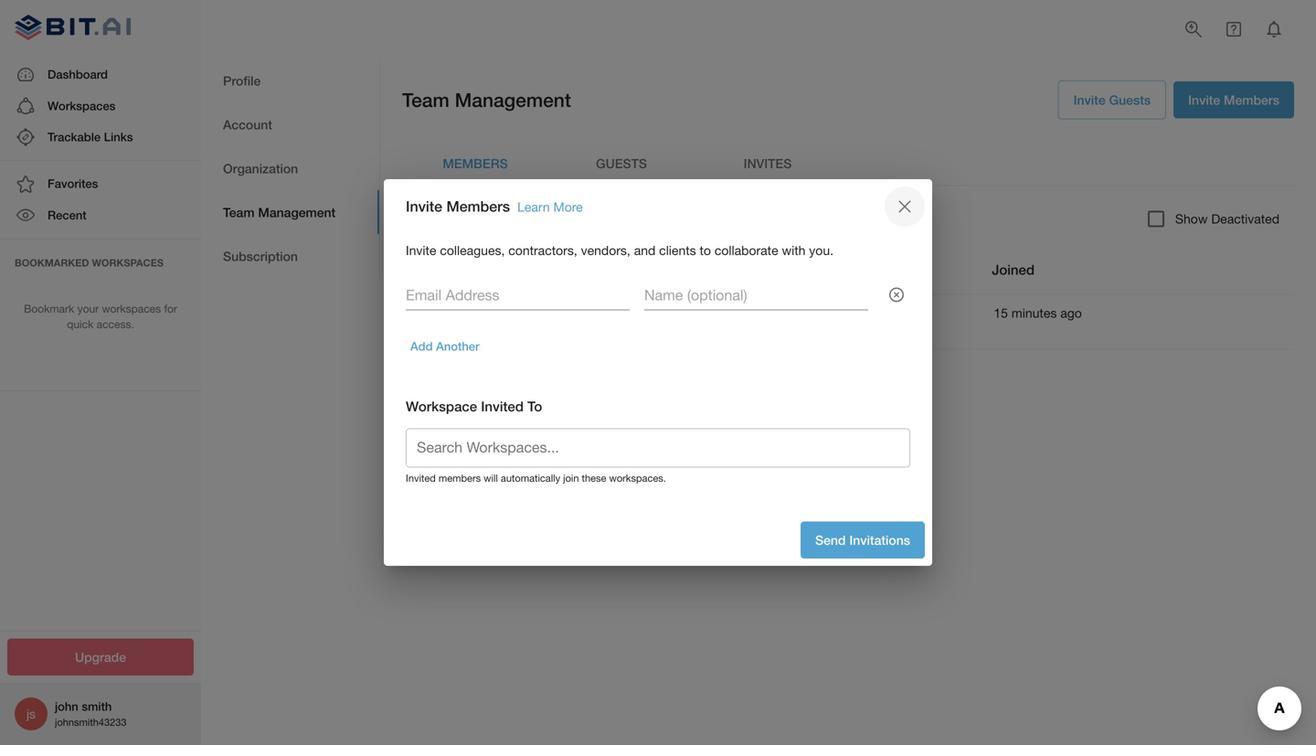 Task type: vqa. For each thing, say whether or not it's contained in the screenshot.
or
no



Task type: locate. For each thing, give the bounding box(es) containing it.
0 vertical spatial team
[[402, 88, 450, 111]]

minutes
[[1012, 305, 1058, 321]]

invite
[[1074, 92, 1106, 107], [1189, 92, 1221, 107], [406, 198, 443, 215], [406, 243, 437, 258]]

profile link
[[201, 59, 380, 102]]

invite for invite members
[[1189, 92, 1221, 107]]

add
[[411, 339, 433, 353]]

dashboard
[[48, 67, 108, 81]]

1 horizontal spatial members
[[1225, 92, 1280, 107]]

1 horizontal spatial invited
[[481, 398, 524, 415]]

0 horizontal spatial john
[[55, 700, 78, 714]]

management
[[455, 88, 571, 111], [258, 205, 336, 220]]

0 vertical spatial management
[[455, 88, 571, 111]]

more
[[554, 199, 583, 215]]

1 horizontal spatial team management
[[402, 88, 571, 111]]

smith up johnsmith43233@gmail.com
[[487, 305, 518, 321]]

organization link
[[201, 146, 380, 190]]

1 horizontal spatial john
[[459, 305, 484, 321]]

collaborate
[[715, 243, 779, 258]]

members for invite members
[[1225, 92, 1280, 107]]

workspaces...
[[467, 439, 560, 456]]

invite members dialog
[[384, 179, 933, 566]]

invite guests button
[[1059, 80, 1167, 119]]

workspaces
[[92, 257, 164, 269]]

deactivated
[[1212, 211, 1280, 227]]

john for john smith johnsmith43233
[[55, 700, 78, 714]]

0 horizontal spatial invited
[[406, 472, 436, 484]]

invite right guests
[[1189, 92, 1221, 107]]

tab list
[[201, 59, 380, 278], [402, 141, 1295, 185]]

0 vertical spatial john
[[459, 305, 484, 321]]

members button
[[402, 141, 549, 185]]

bookmarked
[[15, 257, 89, 269]]

team up subscription
[[223, 205, 255, 220]]

invite for invite guests
[[1074, 92, 1106, 107]]

invited down search on the bottom of the page
[[406, 472, 436, 484]]

smith up johnsmith43233
[[82, 700, 112, 714]]

team management up members button
[[402, 88, 571, 111]]

smith inside the john smith johnsmith43233@gmail.com
[[487, 305, 518, 321]]

joined
[[993, 262, 1035, 278]]

invited members will automatically join these workspaces.
[[406, 472, 667, 484]]

trackable
[[48, 130, 101, 144]]

team management down organization 'link'
[[223, 205, 336, 220]]

1 vertical spatial invited
[[406, 472, 436, 484]]

members inside invite members dialog
[[447, 198, 510, 215]]

send invitations button
[[801, 522, 926, 559]]

invited left to
[[481, 398, 524, 415]]

smith inside john smith johnsmith43233
[[82, 700, 112, 714]]

1 vertical spatial team
[[223, 205, 255, 220]]

john inside john smith johnsmith43233
[[55, 700, 78, 714]]

smith for john smith johnsmith43233@gmail.com
[[487, 305, 518, 321]]

invited
[[481, 398, 524, 415], [406, 472, 436, 484]]

1 horizontal spatial smith
[[487, 305, 518, 321]]

automatically
[[501, 472, 561, 484]]

john up johnsmith43233
[[55, 700, 78, 714]]

0 horizontal spatial members
[[447, 198, 510, 215]]

invite members
[[1189, 92, 1280, 107]]

to
[[528, 398, 543, 415]]

add another button
[[406, 332, 484, 360]]

invite guests
[[1074, 92, 1152, 107]]

invitations
[[850, 533, 911, 548]]

members
[[439, 472, 481, 484]]

invite left guests
[[1074, 92, 1106, 107]]

johnsmith43233@gmail.com
[[459, 326, 586, 338]]

team up the members
[[402, 88, 450, 111]]

john up another
[[459, 305, 484, 321]]

tab list containing members
[[402, 141, 1295, 185]]

Name (optional) text field
[[645, 281, 869, 310]]

learn
[[518, 199, 550, 215]]

Email Address text field
[[406, 281, 630, 310]]

management down organization 'link'
[[258, 205, 336, 220]]

smith
[[487, 305, 518, 321], [82, 700, 112, 714]]

smith for john smith johnsmith43233
[[82, 700, 112, 714]]

0 horizontal spatial team management
[[223, 205, 336, 220]]

john
[[459, 305, 484, 321], [55, 700, 78, 714]]

bookmark your workspaces for quick access.
[[24, 302, 177, 330]]

search workspaces...
[[417, 439, 560, 456]]

management up members button
[[455, 88, 571, 111]]

0 horizontal spatial team
[[223, 205, 255, 220]]

1 vertical spatial john
[[55, 700, 78, 714]]

1 horizontal spatial management
[[455, 88, 571, 111]]

1 vertical spatial smith
[[82, 700, 112, 714]]

invite members button
[[1174, 81, 1295, 118]]

0 horizontal spatial management
[[258, 205, 336, 220]]

0 horizontal spatial smith
[[82, 700, 112, 714]]

0 vertical spatial members
[[1225, 92, 1280, 107]]

show
[[1176, 211, 1209, 227]]

workspace invited to
[[406, 398, 543, 415]]

bookmark
[[24, 302, 74, 315]]

johnsmith43233
[[55, 716, 127, 728]]

members
[[1225, 92, 1280, 107], [447, 198, 510, 215]]

john inside the john smith johnsmith43233@gmail.com
[[459, 305, 484, 321]]

1 horizontal spatial tab list
[[402, 141, 1295, 185]]

workspace
[[406, 398, 477, 415]]

trackable links button
[[0, 122, 201, 153]]

contractors,
[[509, 243, 578, 258]]

team
[[402, 88, 450, 111], [223, 205, 255, 220]]

guests
[[596, 156, 647, 171]]

workspaces.
[[610, 472, 667, 484]]

quick
[[67, 318, 94, 330]]

upgrade button
[[7, 639, 194, 676]]

1 vertical spatial management
[[258, 205, 336, 220]]

join
[[564, 472, 579, 484]]

for
[[164, 302, 177, 315]]

1 vertical spatial members
[[447, 198, 510, 215]]

these
[[582, 472, 607, 484]]

0 horizontal spatial tab list
[[201, 59, 380, 278]]

colleagues,
[[440, 243, 505, 258]]

team management
[[402, 88, 571, 111], [223, 205, 336, 220]]

dashboard button
[[0, 59, 201, 90]]

recent
[[48, 208, 87, 222]]

0 vertical spatial invited
[[481, 398, 524, 415]]

clients
[[660, 243, 697, 258]]

js
[[26, 706, 36, 722]]

0 vertical spatial smith
[[487, 305, 518, 321]]

invite up colleagues,
[[406, 198, 443, 215]]

invite left colleagues,
[[406, 243, 437, 258]]

owner
[[776, 305, 814, 321]]

members inside invite members button
[[1225, 92, 1280, 107]]



Task type: describe. For each thing, give the bounding box(es) containing it.
access.
[[97, 318, 134, 330]]

invite colleagues, contractors, vendors, and clients to collaborate with you.
[[406, 243, 834, 258]]

send
[[816, 533, 846, 548]]

search
[[417, 439, 463, 456]]

ago
[[1061, 305, 1083, 321]]

invite members learn more
[[406, 198, 583, 215]]

invites button
[[695, 141, 841, 185]]

Search Members... search field
[[444, 200, 768, 238]]

profile
[[223, 73, 261, 88]]

tab list containing profile
[[201, 59, 380, 278]]

show deactivated
[[1176, 211, 1280, 227]]

will
[[484, 472, 498, 484]]

learn more link
[[518, 199, 583, 215]]

and
[[634, 243, 656, 258]]

management inside "team management" link
[[258, 205, 336, 220]]

1 horizontal spatial team
[[402, 88, 450, 111]]

links
[[104, 130, 133, 144]]

subscription
[[223, 249, 298, 264]]

invite for invite colleagues, contractors, vendors, and clients to collaborate with you.
[[406, 243, 437, 258]]

members for invite members learn more
[[447, 198, 510, 215]]

john smith johnsmith43233
[[55, 700, 127, 728]]

guests button
[[549, 141, 695, 185]]

members
[[443, 156, 508, 171]]

favorites
[[48, 177, 98, 191]]

john for john smith johnsmith43233@gmail.com
[[459, 305, 484, 321]]

another
[[436, 339, 480, 353]]

subscription link
[[201, 234, 380, 278]]

0 vertical spatial team management
[[402, 88, 571, 111]]

guests
[[1110, 92, 1152, 107]]

john smith johnsmith43233@gmail.com
[[459, 305, 586, 338]]

invites
[[744, 156, 792, 171]]

favorites button
[[0, 168, 201, 200]]

add another
[[411, 339, 480, 353]]

invite for invite members learn more
[[406, 198, 443, 215]]

account
[[223, 117, 272, 132]]

to
[[700, 243, 711, 258]]

15
[[994, 305, 1009, 321]]

workspaces button
[[0, 90, 201, 122]]

you.
[[810, 243, 834, 258]]

vendors,
[[581, 243, 631, 258]]

upgrade
[[75, 650, 126, 665]]

with
[[782, 243, 806, 258]]

workspaces
[[48, 99, 116, 113]]

15 minutes ago
[[994, 305, 1083, 321]]

team management link
[[201, 190, 380, 234]]

1 vertical spatial team management
[[223, 205, 336, 220]]

your
[[77, 302, 99, 315]]

account link
[[201, 102, 380, 146]]

bookmarked workspaces
[[15, 257, 164, 269]]

send invitations
[[816, 533, 911, 548]]

organization
[[223, 161, 298, 176]]

trackable links
[[48, 130, 133, 144]]

recent button
[[0, 200, 201, 231]]

workspaces
[[102, 302, 161, 315]]



